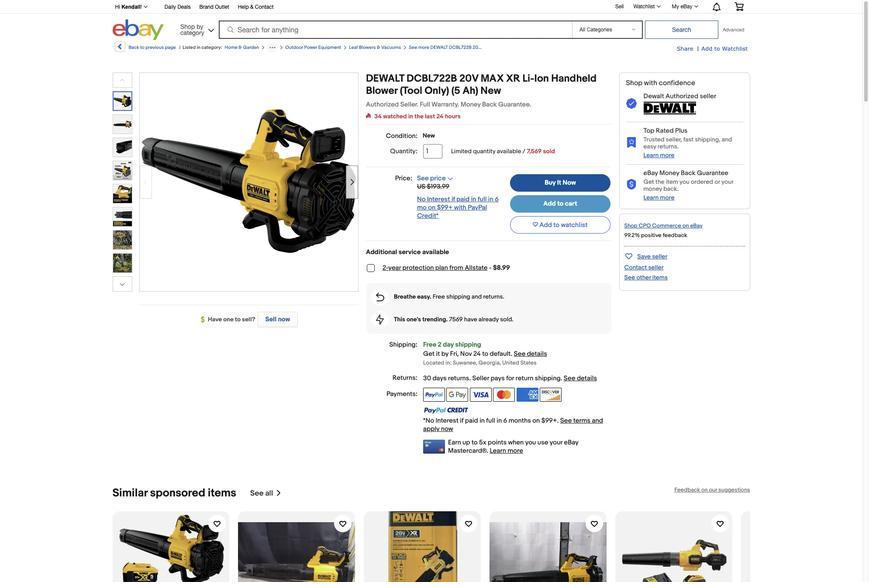 Task type: vqa. For each thing, say whether or not it's contained in the screenshot.
easy.
yes



Task type: locate. For each thing, give the bounding box(es) containing it.
use
[[538, 439, 549, 447]]

0 horizontal spatial available
[[423, 248, 450, 257]]

add right share
[[702, 45, 713, 52]]

0 horizontal spatial new
[[423, 132, 435, 139]]

and right terms
[[593, 417, 604, 425]]

1 horizontal spatial your
[[722, 178, 734, 186]]

if left paypal
[[452, 195, 456, 204]]

ebay inside account navigation
[[681, 3, 693, 10]]

shop left confidence
[[627, 79, 643, 87]]

1 horizontal spatial now
[[441, 425, 454, 434]]

details up states
[[528, 350, 548, 358]]

learn down easy
[[644, 152, 659, 159]]

1 vertical spatial add
[[544, 200, 556, 208]]

1 vertical spatial ion
[[535, 73, 550, 85]]

money down ah)
[[461, 101, 481, 109]]

add down add to cart "link"
[[540, 221, 553, 229]]

(tool
[[400, 85, 423, 97]]

None submit
[[646, 21, 719, 39]]

20v left lithium-
[[473, 45, 482, 50]]

34 watched in the last 24 hours
[[375, 113, 461, 120]]

with details__icon image for ebay money back guarantee
[[627, 179, 637, 190]]

picture 4 of 20 image
[[113, 161, 132, 180]]

shop inside shop by category
[[181, 23, 195, 30]]

2 vertical spatial seller
[[649, 264, 664, 271]]

0 vertical spatial the
[[415, 113, 424, 120]]

watchlist inside account navigation
[[634, 3, 656, 10]]

by
[[197, 23, 203, 30], [442, 350, 449, 358]]

with details__icon image left breathe
[[376, 293, 385, 302]]

1 horizontal spatial 24
[[474, 350, 481, 358]]

available left /
[[497, 148, 522, 155]]

more inside top rated plus trusted seller, fast shipping, and easy returns. learn more
[[661, 152, 675, 159]]

allstate
[[465, 264, 488, 272]]

0 vertical spatial items
[[653, 274, 668, 281]]

. left the seller
[[470, 375, 471, 383]]

handheld
[[552, 73, 597, 85]]

with details__icon image
[[627, 98, 637, 109], [627, 137, 637, 148], [627, 179, 637, 190], [376, 293, 385, 302], [376, 315, 384, 325]]

sell inside account navigation
[[616, 3, 624, 9]]

-
[[490, 264, 492, 272]]

items
[[653, 274, 668, 281], [208, 487, 237, 501]]

to right one on the bottom left of the page
[[235, 316, 241, 324]]

see details link up terms
[[564, 375, 598, 383]]

with details__icon image for this one's trending.
[[376, 315, 384, 325]]

0 vertical spatial 6
[[495, 195, 499, 204]]

6 left months
[[504, 417, 508, 425]]

your inside the earn up to 5x points when you use your ebay mastercard®.
[[550, 439, 563, 447]]

seller for save seller
[[653, 253, 668, 260]]

now up earn at the right bottom of page
[[441, 425, 454, 434]]

shipping
[[447, 293, 471, 301], [456, 341, 482, 349], [535, 375, 561, 383]]

us
[[417, 183, 426, 191]]

1 vertical spatial by
[[442, 350, 449, 358]]

2 vertical spatial shop
[[625, 222, 638, 229]]

to inside share | add to watchlist
[[715, 45, 721, 52]]

see all link
[[251, 487, 282, 501]]

see inside 'see price us $193.99 no interest if paid in full in 6 mo on $99+ with paypal credit*'
[[417, 174, 429, 183]]

24 right "nov"
[[474, 350, 481, 358]]

$193.99
[[427, 183, 450, 191]]

returns. up already
[[484, 293, 505, 301]]

by down brand
[[197, 23, 203, 30]]

& for garden
[[239, 45, 242, 50]]

the left item
[[656, 178, 665, 186]]

shop cpo commerce on ebay 99.2% positive feedback
[[625, 222, 703, 239]]

paypal image
[[424, 388, 446, 402]]

& right home
[[239, 45, 242, 50]]

1 horizontal spatial if
[[460, 417, 464, 425]]

learn more link down easy
[[644, 152, 675, 159]]

feedback on our suggestions link
[[675, 487, 751, 494]]

see inside contact seller see other items
[[625, 274, 636, 281]]

seller inside button
[[653, 253, 668, 260]]

dcbl722b down the 'shop by category' banner
[[449, 45, 472, 50]]

paid up up
[[465, 417, 479, 425]]

ebay right commerce
[[691, 222, 703, 229]]

top rated plus trusted seller, fast shipping, and easy returns. learn more
[[644, 127, 733, 159]]

ion left handhel...
[[519, 45, 525, 50]]

trusted
[[644, 136, 665, 143]]

see
[[409, 45, 418, 50], [417, 174, 429, 183], [625, 274, 636, 281], [514, 350, 526, 358], [564, 375, 576, 383], [561, 417, 572, 425], [251, 489, 264, 498]]

paid right $99+
[[457, 195, 470, 204]]

seller inside contact seller see other items
[[649, 264, 664, 271]]

1 horizontal spatial you
[[680, 178, 690, 186]]

$8.99
[[494, 264, 511, 272]]

add to cart
[[544, 200, 578, 208]]

your inside ebay money back guarantee get the item you ordered or your money back. learn more
[[722, 178, 734, 186]]

0 vertical spatial learn
[[644, 152, 659, 159]]

and inside top rated plus trusted seller, fast shipping, and easy returns. learn more
[[723, 136, 733, 143]]

1 vertical spatial dcbl722b
[[407, 73, 458, 85]]

0 horizontal spatial details
[[528, 350, 548, 358]]

easy.
[[418, 293, 432, 301]]

1 vertical spatial items
[[208, 487, 237, 501]]

dcbl722b
[[449, 45, 472, 50], [407, 73, 458, 85]]

1 vertical spatial xr
[[507, 73, 521, 85]]

max right ah)
[[481, 73, 504, 85]]

*no interest if paid in full in 6 months on $99+.
[[424, 417, 561, 425]]

2
[[438, 341, 442, 349]]

add
[[702, 45, 713, 52], [544, 200, 556, 208], [540, 221, 553, 229]]

sell left watchlist link
[[616, 3, 624, 9]]

your right or
[[722, 178, 734, 186]]

ebay inside the shop cpo commerce on ebay 99.2% positive feedback
[[691, 222, 703, 229]]

1 vertical spatial dewalt
[[366, 73, 405, 85]]

states
[[521, 360, 537, 367]]

back inside dewalt dcbl722b 20v max xr li-ion handheld blower (tool only) (5 ah) new authorized seller. full warranty. money back guarantee.
[[483, 101, 497, 109]]

sell for sell
[[616, 3, 624, 9]]

to left watchlist
[[554, 221, 560, 229]]

0 vertical spatial back
[[129, 45, 139, 50]]

shop up 99.2%
[[625, 222, 638, 229]]

free left 2
[[424, 341, 437, 349]]

quantity
[[474, 148, 496, 155]]

watchlist
[[562, 221, 588, 229]]

item
[[667, 178, 679, 186]]

free right easy.
[[433, 293, 445, 301]]

discover image
[[540, 388, 562, 402]]

0 horizontal spatial dewalt
[[366, 73, 405, 85]]

outdoor power equipment
[[286, 45, 342, 50]]

paypal
[[468, 204, 488, 212]]

max left lithium-
[[483, 45, 493, 50]]

1 vertical spatial 20v
[[460, 73, 479, 85]]

shipping inside free 2 day shipping get it by fri, nov 24 to default . see details located in: suwanee, georgia, united states
[[456, 341, 482, 349]]

back to previous page
[[129, 45, 176, 50]]

1 horizontal spatial details
[[577, 375, 598, 383]]

nov
[[461, 350, 472, 358]]

6 right paypal
[[495, 195, 499, 204]]

to up georgia,
[[483, 350, 489, 358]]

watchlist down "advanced" link
[[723, 45, 749, 52]]

back up 'ordered'
[[682, 169, 696, 177]]

see details link for default
[[514, 350, 548, 358]]

1 horizontal spatial dewalt
[[431, 45, 448, 50]]

0 horizontal spatial the
[[415, 113, 424, 120]]

1 horizontal spatial new
[[481, 85, 501, 97]]

to inside free 2 day shipping get it by fri, nov 24 to default . see details located in: suwanee, georgia, united states
[[483, 350, 489, 358]]

0 vertical spatial paid
[[457, 195, 470, 204]]

contact seller see other items
[[625, 264, 668, 281]]

account navigation
[[110, 0, 751, 14]]

1 vertical spatial watchlist
[[723, 45, 749, 52]]

interest
[[428, 195, 451, 204], [436, 417, 459, 425]]

add inside button
[[540, 221, 553, 229]]

shop for shop with confidence
[[627, 79, 643, 87]]

warranty.
[[432, 101, 460, 109]]

authorized down confidence
[[666, 92, 699, 101]]

dcbl722b up full
[[407, 73, 458, 85]]

your shopping cart image
[[735, 2, 745, 11]]

max
[[483, 45, 493, 50], [481, 73, 504, 85]]

to left previous
[[140, 45, 145, 50]]

on inside the shop cpo commerce on ebay 99.2% positive feedback
[[683, 222, 690, 229]]

xr left li- on the top right of page
[[507, 73, 521, 85]]

/
[[523, 148, 526, 155]]

outdoor
[[286, 45, 303, 50]]

24 inside free 2 day shipping get it by fri, nov 24 to default . see details located in: suwanee, georgia, united states
[[474, 350, 481, 358]]

1 horizontal spatial xr
[[507, 73, 521, 85]]

see inside see terms and apply now
[[561, 417, 572, 425]]

0 vertical spatial learn more link
[[644, 152, 675, 159]]

max inside dewalt dcbl722b 20v max xr li-ion handheld blower (tool only) (5 ah) new authorized seller. full warranty. money back guarantee.
[[481, 73, 504, 85]]

no
[[417, 195, 426, 204]]

if down paypal credit image
[[460, 417, 464, 425]]

1 vertical spatial returns.
[[484, 293, 505, 301]]

on right mo
[[429, 204, 436, 212]]

to
[[140, 45, 145, 50], [715, 45, 721, 52], [558, 200, 564, 208], [554, 221, 560, 229], [235, 316, 241, 324], [483, 350, 489, 358], [472, 439, 478, 447]]

0 vertical spatial full
[[478, 195, 487, 204]]

0 vertical spatial if
[[452, 195, 456, 204]]

0 vertical spatial watchlist
[[634, 3, 656, 10]]

shop
[[181, 23, 195, 30], [627, 79, 643, 87], [625, 222, 638, 229]]

with details__icon image left money
[[627, 179, 637, 190]]

1 horizontal spatial and
[[593, 417, 604, 425]]

0 vertical spatial sell
[[616, 3, 624, 9]]

get inside free 2 day shipping get it by fri, nov 24 to default . see details located in: suwanee, georgia, united states
[[424, 350, 435, 358]]

plus
[[676, 127, 688, 135]]

1 vertical spatial interest
[[436, 417, 459, 425]]

0 horizontal spatial back
[[129, 45, 139, 50]]

save
[[638, 253, 651, 260]]

watched
[[384, 113, 407, 120]]

1 horizontal spatial the
[[656, 178, 665, 186]]

money up item
[[660, 169, 680, 177]]

more down back.
[[661, 194, 675, 201]]

and right shipping, on the right
[[723, 136, 733, 143]]

the inside dewalt dcbl722b 20v max xr li-ion handheld blower (tool only) (5 ah) new main content
[[415, 113, 424, 120]]

1 vertical spatial you
[[526, 439, 537, 447]]

positive
[[642, 232, 662, 239]]

1 vertical spatial money
[[660, 169, 680, 177]]

available for quantity
[[497, 148, 522, 155]]

1 vertical spatial paid
[[465, 417, 479, 425]]

watchlist inside share | add to watchlist
[[723, 45, 749, 52]]

1 vertical spatial shipping
[[456, 341, 482, 349]]

full up points
[[487, 417, 496, 425]]

watchlist right 'sell' link
[[634, 3, 656, 10]]

dewalt dcbl722b 20v max xr li-ion handheld blower (tool only) (5 ah) new main content
[[366, 73, 612, 456]]

price:
[[395, 174, 413, 183]]

price
[[431, 174, 446, 183]]

shipping up discover image
[[535, 375, 561, 383]]

1 vertical spatial max
[[481, 73, 504, 85]]

0 horizontal spatial 24
[[437, 113, 444, 120]]

0 horizontal spatial now
[[278, 316, 290, 324]]

leaf blowers & vacuums link
[[349, 45, 401, 50]]

listed
[[183, 45, 196, 50]]

24 right last
[[437, 113, 444, 120]]

now right "sell?"
[[278, 316, 290, 324]]

my ebay link
[[668, 1, 703, 12]]

see terms and apply now
[[424, 417, 604, 434]]

breathe easy. free shipping and returns.
[[394, 293, 505, 301]]

category
[[181, 29, 205, 36]]

more inside dewalt dcbl722b 20v max xr li-ion handheld blower (tool only) (5 ah) new main content
[[508, 447, 524, 456]]

0 horizontal spatial sell
[[266, 316, 277, 324]]

you left "use"
[[526, 439, 537, 447]]

0 vertical spatial see details link
[[514, 350, 548, 358]]

to inside 'link'
[[140, 45, 145, 50]]

. up united
[[511, 350, 513, 358]]

returns. down rated
[[658, 143, 679, 150]]

1 horizontal spatial returns.
[[658, 143, 679, 150]]

now
[[278, 316, 290, 324], [441, 425, 454, 434]]

0 vertical spatial free
[[433, 293, 445, 301]]

1 horizontal spatial with
[[645, 79, 658, 87]]

1 vertical spatial seller
[[653, 253, 668, 260]]

0 vertical spatial contact
[[255, 4, 274, 10]]

items inside contact seller see other items
[[653, 274, 668, 281]]

get inside ebay money back guarantee get the item you ordered or your money back. learn more
[[644, 178, 655, 186]]

1 vertical spatial full
[[487, 417, 496, 425]]

dewalt down the 'shop by category' banner
[[431, 45, 448, 50]]

the left last
[[415, 113, 424, 120]]

ebay right my
[[681, 3, 693, 10]]

picture 8 of 20 image
[[113, 254, 132, 273]]

to inside "link"
[[558, 200, 564, 208]]

now
[[563, 179, 576, 187]]

xr left lithium-
[[494, 45, 500, 50]]

get left item
[[644, 178, 655, 186]]

shipping for free
[[447, 293, 471, 301]]

2 vertical spatial shipping
[[535, 375, 561, 383]]

with up dewalt
[[645, 79, 658, 87]]

interest down $193.99
[[428, 195, 451, 204]]

| right the share button
[[698, 45, 700, 52]]

details inside free 2 day shipping get it by fri, nov 24 to default . see details located in: suwanee, georgia, united states
[[528, 350, 548, 358]]

items left see all 'text field'
[[208, 487, 237, 501]]

on
[[429, 204, 436, 212], [683, 222, 690, 229], [533, 417, 540, 425], [702, 487, 708, 494]]

2-year protection plan from allstate - $8.99
[[383, 264, 511, 272]]

1 horizontal spatial &
[[250, 4, 254, 10]]

20v down see more dewalt dcbl722b 20v max xr lithium-ion handhel... link
[[460, 73, 479, 85]]

back left previous
[[129, 45, 139, 50]]

save seller
[[638, 253, 668, 260]]

with details__icon image for dewalt authorized seller
[[627, 98, 637, 109]]

with details__icon image left easy
[[627, 137, 637, 148]]

shipping up 7569 on the right bottom of the page
[[447, 293, 471, 301]]

commerce
[[653, 222, 682, 229]]

0 vertical spatial details
[[528, 350, 548, 358]]

0 horizontal spatial 6
[[495, 195, 499, 204]]

new up quantity: text field
[[423, 132, 435, 139]]

0 horizontal spatial see details link
[[514, 350, 548, 358]]

learn more link down money
[[644, 194, 675, 201]]

shipping up "nov"
[[456, 341, 482, 349]]

if
[[452, 195, 456, 204], [460, 417, 464, 425]]

2 vertical spatial back
[[682, 169, 696, 177]]

home & garden link
[[225, 45, 259, 50]]

1 horizontal spatial .
[[511, 350, 513, 358]]

picture 3 of 20 image
[[113, 138, 132, 157]]

get for free
[[424, 350, 435, 358]]

0 vertical spatial by
[[197, 23, 203, 30]]

and
[[723, 136, 733, 143], [472, 293, 482, 301], [593, 417, 604, 425]]

. up discover image
[[561, 375, 563, 383]]

seller down save seller
[[649, 264, 664, 271]]

& inside help & contact link
[[250, 4, 254, 10]]

your right "use"
[[550, 439, 563, 447]]

visa image
[[470, 388, 492, 402]]

see details link for seller pays for return shipping
[[564, 375, 598, 383]]

ebay down terms
[[565, 439, 579, 447]]

learn
[[644, 152, 659, 159], [644, 194, 659, 201], [490, 447, 507, 456]]

earn
[[449, 439, 461, 447]]

0 horizontal spatial get
[[424, 350, 435, 358]]

ion inside dewalt dcbl722b 20v max xr li-ion handheld blower (tool only) (5 ah) new authorized seller. full warranty. money back guarantee.
[[535, 73, 550, 85]]

by right it
[[442, 350, 449, 358]]

to left the cart
[[558, 200, 564, 208]]

0 horizontal spatial money
[[461, 101, 481, 109]]

money inside dewalt dcbl722b 20v max xr li-ion handheld blower (tool only) (5 ah) new authorized seller. full warranty. money back guarantee.
[[461, 101, 481, 109]]

1 vertical spatial the
[[656, 178, 665, 186]]

0 horizontal spatial watchlist
[[634, 3, 656, 10]]

contact up "other"
[[625, 264, 648, 271]]

back inside 'link'
[[129, 45, 139, 50]]

learn right 5x
[[490, 447, 507, 456]]

on up feedback
[[683, 222, 690, 229]]

1 vertical spatial learn more link
[[644, 194, 675, 201]]

with inside 'see price us $193.99 no interest if paid in full in 6 mo on $99+ with paypal credit*'
[[455, 204, 467, 212]]

dewalt
[[431, 45, 448, 50], [366, 73, 405, 85]]

1 horizontal spatial by
[[442, 350, 449, 358]]

get left it
[[424, 350, 435, 358]]

1 vertical spatial free
[[424, 341, 437, 349]]

dollar sign image
[[201, 317, 208, 324]]

ebay inside ebay money back guarantee get the item you ordered or your money back. learn more
[[644, 169, 659, 177]]

1 vertical spatial see details link
[[564, 375, 598, 383]]

0 horizontal spatial by
[[197, 23, 203, 30]]

1 vertical spatial now
[[441, 425, 454, 434]]

daily deals
[[165, 4, 191, 10]]

with right $99+
[[455, 204, 467, 212]]

full
[[478, 195, 487, 204], [487, 417, 496, 425]]

1 horizontal spatial watchlist
[[723, 45, 749, 52]]

learn inside dewalt dcbl722b 20v max xr li-ion handheld blower (tool only) (5 ah) new main content
[[490, 447, 507, 456]]

interest inside 'see price us $193.99 no interest if paid in full in 6 mo on $99+ with paypal credit*'
[[428, 195, 451, 204]]

ebay money back guarantee get the item you ordered or your money back. learn more
[[644, 169, 734, 201]]

add inside "link"
[[544, 200, 556, 208]]

by inside shop by category
[[197, 23, 203, 30]]

0 horizontal spatial with
[[455, 204, 467, 212]]

0 horizontal spatial contact
[[255, 4, 274, 10]]

picture 7 of 20 image
[[113, 231, 132, 250]]

learn more link right 5x
[[490, 447, 524, 456]]

contact right help
[[255, 4, 274, 10]]

0 vertical spatial you
[[680, 178, 690, 186]]

0 vertical spatial add
[[702, 45, 713, 52]]

shipping,
[[696, 136, 721, 143]]

mo
[[417, 204, 427, 212]]

add down the buy at the top
[[544, 200, 556, 208]]

contact seller link
[[625, 264, 664, 271]]

ebay
[[681, 3, 693, 10], [644, 169, 659, 177], [691, 222, 703, 229], [565, 439, 579, 447]]

sell right "sell?"
[[266, 316, 277, 324]]

learn down money
[[644, 194, 659, 201]]

sell?
[[242, 316, 256, 324]]

dcbl722b inside dewalt dcbl722b 20v max xr li-ion handheld blower (tool only) (5 ah) new authorized seller. full warranty. money back guarantee.
[[407, 73, 458, 85]]

1 horizontal spatial sell
[[616, 3, 624, 9]]

1 vertical spatial back
[[483, 101, 497, 109]]

to left 5x
[[472, 439, 478, 447]]

details up terms
[[577, 375, 598, 383]]

get for ebay
[[644, 178, 655, 186]]

0 vertical spatial with
[[645, 79, 658, 87]]

& right 'blowers'
[[377, 45, 381, 50]]

1 vertical spatial get
[[424, 350, 435, 358]]

more down seller,
[[661, 152, 675, 159]]

& right help
[[250, 4, 254, 10]]

(5
[[452, 85, 461, 97]]

2 vertical spatial learn
[[490, 447, 507, 456]]

available for service
[[423, 248, 450, 257]]

xr inside dewalt dcbl722b 20v max xr li-ion handheld blower (tool only) (5 ah) new authorized seller. full warranty. money back guarantee.
[[507, 73, 521, 85]]

1 horizontal spatial contact
[[625, 264, 648, 271]]

1 horizontal spatial items
[[653, 274, 668, 281]]

0 horizontal spatial you
[[526, 439, 537, 447]]

0 vertical spatial interest
[[428, 195, 451, 204]]

you inside the earn up to 5x points when you use your ebay mastercard®.
[[526, 439, 537, 447]]

1 vertical spatial 24
[[474, 350, 481, 358]]

returns
[[449, 375, 470, 383]]

0 horizontal spatial if
[[452, 195, 456, 204]]

34
[[375, 113, 382, 120]]

items right "other"
[[653, 274, 668, 281]]

shop by category button
[[177, 19, 216, 38]]

now inside see terms and apply now
[[441, 425, 454, 434]]

easy
[[644, 143, 657, 150]]



Task type: describe. For each thing, give the bounding box(es) containing it.
0 vertical spatial seller
[[701, 92, 717, 101]]

if inside 'see price us $193.99 no interest if paid in full in 6 mo on $99+ with paypal credit*'
[[452, 195, 456, 204]]

hi
[[115, 4, 120, 10]]

shipping for day
[[456, 341, 482, 349]]

top
[[644, 127, 655, 135]]

last
[[425, 113, 436, 120]]

share
[[677, 45, 694, 52]]

dewalt dcbl722b 20v max xr li-ion handheld blower (tool only) (5 ah) new authorized seller. full warranty. money back guarantee.
[[366, 73, 597, 109]]

see other items link
[[625, 274, 668, 281]]

sold.
[[501, 316, 514, 324]]

advanced
[[724, 27, 745, 32]]

none submit inside the 'shop by category' banner
[[646, 21, 719, 39]]

learn more link for money
[[644, 194, 675, 201]]

brand outlet
[[200, 4, 229, 10]]

vacuums
[[382, 45, 401, 50]]

add inside share | add to watchlist
[[702, 45, 713, 52]]

dewalt
[[644, 92, 665, 101]]

this
[[394, 316, 406, 324]]

confidence
[[659, 79, 696, 87]]

and inside see terms and apply now
[[593, 417, 604, 425]]

in right the listed
[[197, 45, 201, 50]]

2 horizontal spatial &
[[377, 45, 381, 50]]

See all text field
[[251, 489, 273, 498]]

no interest if paid in full in 6 mo on $99+ with paypal credit* link
[[417, 195, 499, 220]]

home & garden
[[225, 45, 259, 50]]

new inside dewalt dcbl722b 20v max xr li-ion handheld blower (tool only) (5 ah) new authorized seller. full warranty. money back guarantee.
[[481, 85, 501, 97]]

dewalt logo image
[[644, 102, 697, 115]]

return
[[516, 375, 534, 383]]

2 horizontal spatial .
[[561, 375, 563, 383]]

in left months
[[497, 417, 502, 425]]

shop by category
[[181, 23, 205, 36]]

daily deals link
[[165, 3, 191, 12]]

Quantity: text field
[[424, 144, 443, 159]]

days
[[433, 375, 447, 383]]

by inside free 2 day shipping get it by fri, nov 24 to default . see details located in: suwanee, georgia, united states
[[442, 350, 449, 358]]

1 vertical spatial if
[[460, 417, 464, 425]]

0 horizontal spatial |
[[180, 45, 181, 50]]

see more dewalt dcbl722b 20v max xr lithium-ion handhel... link
[[409, 45, 548, 50]]

in right $99+
[[472, 195, 477, 204]]

money inside ebay money back guarantee get the item you ordered or your money back. learn more
[[660, 169, 680, 177]]

months
[[509, 417, 532, 425]]

see more dewalt dcbl722b 20v max xr lithium-ion handhel...
[[409, 45, 548, 50]]

shop cpo commerce on ebay link
[[625, 222, 703, 229]]

only)
[[425, 85, 450, 97]]

leaf
[[349, 45, 358, 50]]

sold
[[544, 148, 556, 155]]

located
[[424, 360, 445, 367]]

full inside 'see price us $193.99 no interest if paid in full in 6 mo on $99+ with paypal credit*'
[[478, 195, 487, 204]]

default
[[490, 350, 511, 358]]

share | add to watchlist
[[677, 45, 749, 52]]

to inside the earn up to 5x points when you use your ebay mastercard®.
[[472, 439, 478, 447]]

returns. inside dewalt dcbl722b 20v max xr li-ion handheld blower (tool only) (5 ah) new main content
[[484, 293, 505, 301]]

more down the 'shop by category' banner
[[419, 45, 430, 50]]

georgia,
[[479, 360, 502, 367]]

0 horizontal spatial .
[[470, 375, 471, 383]]

back to previous page link
[[114, 42, 176, 55]]

ordered
[[692, 178, 714, 186]]

on left $99+.
[[533, 417, 540, 425]]

contact inside account navigation
[[255, 4, 274, 10]]

ebay inside the earn up to 5x points when you use your ebay mastercard®.
[[565, 439, 579, 447]]

1 horizontal spatial authorized
[[666, 92, 699, 101]]

seller,
[[667, 136, 683, 143]]

earn up to 5x points when you use your ebay mastercard®.
[[449, 439, 579, 456]]

seller
[[473, 375, 490, 383]]

points
[[488, 439, 507, 447]]

year
[[389, 264, 401, 272]]

feedback
[[675, 487, 701, 494]]

2 vertical spatial learn more link
[[490, 447, 524, 456]]

buy
[[545, 179, 556, 187]]

limited
[[452, 148, 472, 155]]

add for add to cart
[[544, 200, 556, 208]]

1 horizontal spatial 6
[[504, 417, 508, 425]]

sell now
[[266, 316, 290, 324]]

from
[[450, 264, 464, 272]]

. inside free 2 day shipping get it by fri, nov 24 to default . see details located in: suwanee, georgia, united states
[[511, 350, 513, 358]]

have
[[208, 316, 222, 324]]

with details__icon image for top rated plus
[[627, 137, 637, 148]]

learn more link for rated
[[644, 152, 675, 159]]

breathe
[[394, 293, 416, 301]]

feedback
[[663, 232, 688, 239]]

in right paypal
[[489, 195, 494, 204]]

contact inside contact seller see other items
[[625, 264, 648, 271]]

1 vertical spatial details
[[577, 375, 598, 383]]

add for add to watchlist
[[540, 221, 553, 229]]

additional
[[366, 248, 398, 257]]

sell for sell now
[[266, 316, 277, 324]]

dewalt inside dewalt dcbl722b 20v max xr li-ion handheld blower (tool only) (5 ah) new authorized seller. full warranty. money back guarantee.
[[366, 73, 405, 85]]

deals
[[178, 4, 191, 10]]

previous
[[146, 45, 164, 50]]

protection
[[403, 264, 434, 272]]

have one to sell?
[[208, 316, 256, 324]]

up
[[463, 439, 471, 447]]

hours
[[445, 113, 461, 120]]

authorized inside dewalt dcbl722b 20v max xr li-ion handheld blower (tool only) (5 ah) new authorized seller. full warranty. money back guarantee.
[[366, 101, 399, 109]]

picture 6 of 20 image
[[113, 208, 132, 226]]

paypal credit image
[[424, 408, 469, 415]]

$99+
[[437, 204, 453, 212]]

master card image
[[494, 388, 516, 402]]

1 vertical spatial and
[[472, 293, 482, 301]]

google pay image
[[447, 388, 469, 402]]

0 horizontal spatial items
[[208, 487, 237, 501]]

or
[[715, 178, 721, 186]]

0 vertical spatial dcbl722b
[[449, 45, 472, 50]]

more inside ebay money back guarantee get the item you ordered or your money back. learn more
[[661, 194, 675, 201]]

add to cart link
[[511, 195, 611, 213]]

in up 5x
[[480, 417, 485, 425]]

seller for contact seller see other items
[[649, 264, 664, 271]]

additional service available
[[366, 248, 450, 257]]

credit*
[[417, 212, 439, 220]]

6 inside 'see price us $193.99 no interest if paid in full in 6 mo on $99+ with paypal credit*'
[[495, 195, 499, 204]]

returns:
[[393, 374, 418, 383]]

advanced link
[[719, 21, 750, 38]]

see inside free 2 day shipping get it by fri, nov 24 to default . see details located in: suwanee, georgia, united states
[[514, 350, 526, 358]]

guarantee
[[698, 169, 729, 177]]

limited quantity available / 7,569 sold
[[452, 148, 556, 155]]

picture 1 of 20 image
[[113, 92, 131, 110]]

picture 2 of 20 image
[[113, 115, 132, 134]]

Search for anything text field
[[220, 21, 571, 38]]

on inside 'see price us $193.99 no interest if paid in full in 6 mo on $99+ with paypal credit*'
[[429, 204, 436, 212]]

power
[[304, 45, 318, 50]]

the inside ebay money back guarantee get the item you ordered or your money back. learn more
[[656, 178, 665, 186]]

back.
[[664, 185, 679, 193]]

0 vertical spatial 20v
[[473, 45, 482, 50]]

ah)
[[463, 85, 479, 97]]

0 vertical spatial now
[[278, 316, 290, 324]]

in down seller.
[[409, 113, 414, 120]]

learn more
[[490, 447, 524, 456]]

pays
[[491, 375, 505, 383]]

hi kendall !
[[115, 4, 142, 10]]

day
[[443, 341, 454, 349]]

you inside ebay money back guarantee get the item you ordered or your money back. learn more
[[680, 178, 690, 186]]

1 horizontal spatial |
[[698, 45, 700, 52]]

quantity:
[[390, 147, 418, 156]]

already
[[479, 316, 499, 324]]

equipment
[[319, 45, 342, 50]]

shop inside the shop cpo commerce on ebay 99.2% positive feedback
[[625, 222, 638, 229]]

ebay mastercard image
[[424, 440, 446, 454]]

back inside ebay money back guarantee get the item you ordered or your money back. learn more
[[682, 169, 696, 177]]

shop for shop by category
[[181, 23, 195, 30]]

similar sponsored items
[[113, 487, 237, 501]]

dewalt dcbl722b 20v max xr li-ion handheld blower (tool only) (5 ah) new - picture 1 of 20 image
[[140, 72, 358, 290]]

suggestions
[[719, 487, 751, 494]]

it
[[437, 350, 440, 358]]

paid inside 'see price us $193.99 no interest if paid in full in 6 mo on $99+ with paypal credit*'
[[457, 195, 470, 204]]

learn inside ebay money back guarantee get the item you ordered or your money back. learn more
[[644, 194, 659, 201]]

on left our
[[702, 487, 708, 494]]

free inside free 2 day shipping get it by fri, nov 24 to default . see details located in: suwanee, georgia, united states
[[424, 341, 437, 349]]

0 vertical spatial ion
[[519, 45, 525, 50]]

terms
[[574, 417, 591, 425]]

have
[[465, 316, 478, 324]]

free 2 day shipping get it by fri, nov 24 to default . see details located in: suwanee, georgia, united states
[[424, 341, 548, 367]]

guarantee.
[[499, 101, 532, 109]]

home
[[225, 45, 238, 50]]

20v inside dewalt dcbl722b 20v max xr li-ion handheld blower (tool only) (5 ah) new authorized seller. full warranty. money back guarantee.
[[460, 73, 479, 85]]

0 vertical spatial max
[[483, 45, 493, 50]]

0 vertical spatial xr
[[494, 45, 500, 50]]

& for contact
[[250, 4, 254, 10]]

returns. inside top rated plus trusted seller, fast shipping, and easy returns. learn more
[[658, 143, 679, 150]]

!
[[141, 4, 142, 10]]

learn inside top rated plus trusted seller, fast shipping, and easy returns. learn more
[[644, 152, 659, 159]]

0 vertical spatial 24
[[437, 113, 444, 120]]

picture 5 of 20 image
[[113, 184, 132, 203]]

trending.
[[423, 316, 448, 324]]

2-
[[383, 264, 389, 272]]

shop with confidence
[[627, 79, 696, 87]]

in:
[[446, 360, 452, 367]]

shop by category banner
[[110, 0, 751, 42]]

to inside button
[[554, 221, 560, 229]]

american express image
[[517, 388, 539, 402]]

1 vertical spatial new
[[423, 132, 435, 139]]

with details__icon image for breathe easy.
[[376, 293, 385, 302]]



